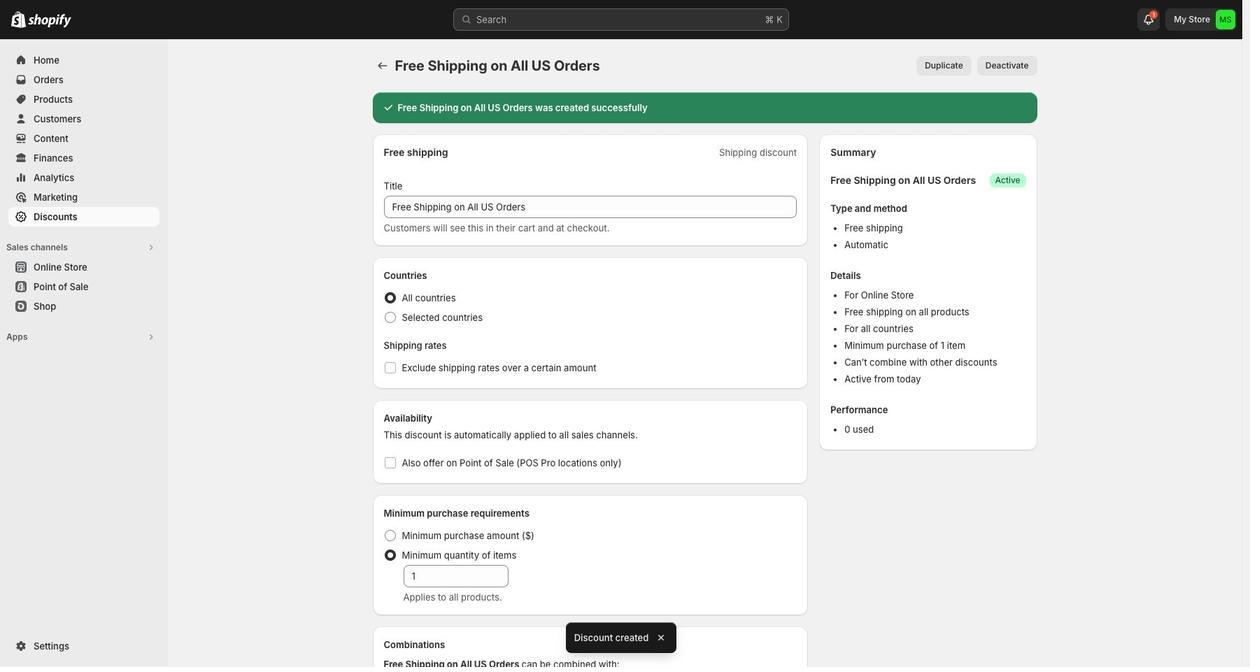 Task type: vqa. For each thing, say whether or not it's contained in the screenshot.
text box
yes



Task type: describe. For each thing, give the bounding box(es) containing it.
shopify image
[[28, 14, 71, 28]]



Task type: locate. For each thing, give the bounding box(es) containing it.
None text field
[[384, 196, 797, 218]]

None text field
[[404, 566, 509, 588]]

my store image
[[1217, 10, 1236, 29]]

shopify image
[[11, 11, 26, 28]]



